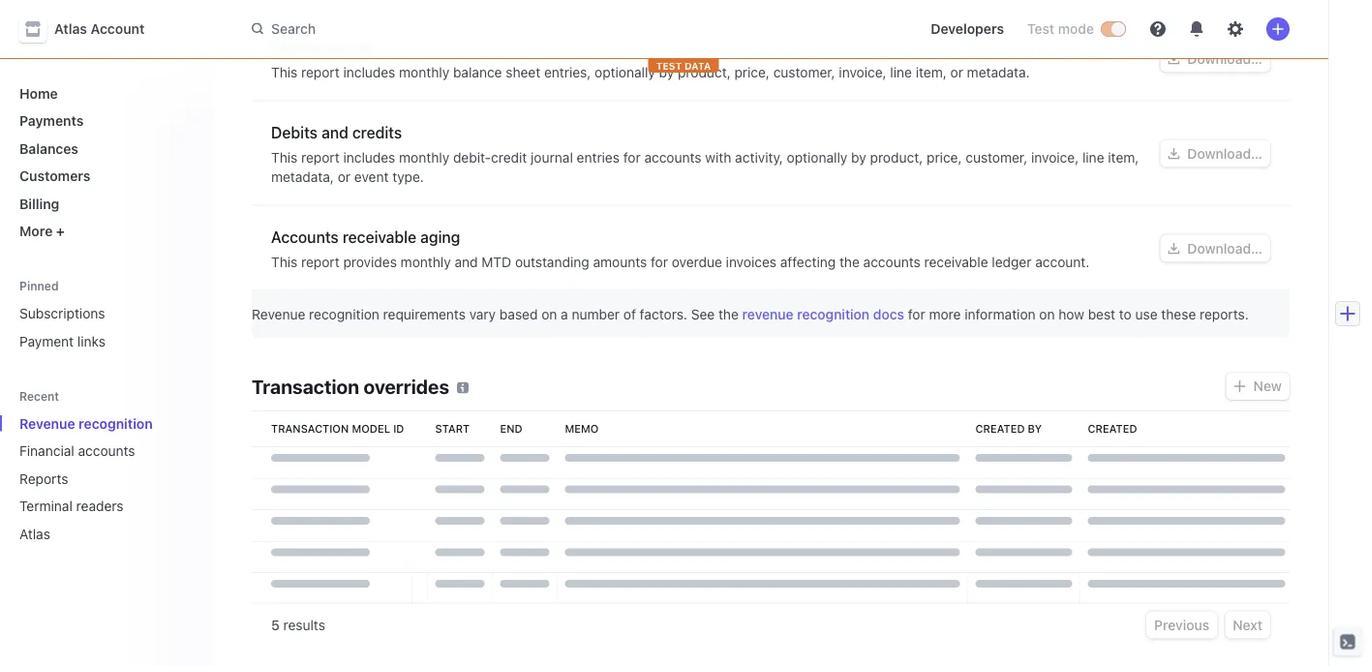 Task type: describe. For each thing, give the bounding box(es) containing it.
revenue recognition link
[[12, 408, 170, 439]]

this inside balance sheet this report includes monthly balance sheet entries, optionally by product, price, customer, invoice, line item, or metadata.
[[271, 64, 298, 80]]

credit
[[491, 150, 527, 166]]

type.
[[392, 169, 424, 185]]

subscriptions
[[19, 306, 105, 322]]

svg image for transaction overrides
[[1234, 381, 1246, 393]]

invoice, inside balance sheet this report includes monthly balance sheet entries, optionally by product, price, customer, invoice, line item, or metadata.
[[839, 64, 887, 80]]

these
[[1162, 307, 1196, 323]]

previous
[[1154, 617, 1210, 633]]

billing link
[[12, 188, 198, 219]]

account
[[91, 21, 145, 37]]

download… button for debits and credits
[[1161, 140, 1271, 168]]

test
[[1027, 21, 1055, 37]]

or inside debits and credits this report includes monthly debit-credit journal entries for accounts with activity, optionally by product, price, customer, invoice, line item, metadata, or event type.
[[338, 169, 351, 185]]

created by
[[976, 423, 1042, 436]]

readers
[[76, 498, 124, 514]]

payment links
[[19, 333, 105, 349]]

of
[[623, 307, 636, 323]]

test data
[[656, 60, 711, 71]]

home
[[19, 85, 58, 101]]

help image
[[1150, 21, 1166, 37]]

atlas account
[[54, 21, 145, 37]]

financial accounts link
[[12, 435, 170, 467]]

Search search field
[[240, 11, 786, 47]]

mode
[[1058, 21, 1094, 37]]

product, inside balance sheet this report includes monthly balance sheet entries, optionally by product, price, customer, invoice, line item, or metadata.
[[678, 64, 731, 80]]

payment
[[19, 333, 74, 349]]

information
[[965, 307, 1036, 323]]

start
[[435, 423, 470, 436]]

invoices
[[726, 254, 777, 270]]

reports
[[19, 471, 68, 487]]

core navigation links element
[[12, 77, 198, 247]]

developers
[[931, 21, 1004, 37]]

for for debits and credits
[[623, 150, 641, 166]]

accounts inside recent element
[[78, 443, 135, 459]]

download… for balance sheet
[[1188, 51, 1263, 67]]

by inside debits and credits this report includes monthly debit-credit journal entries for accounts with activity, optionally by product, price, customer, invoice, line item, metadata, or event type.
[[851, 150, 867, 166]]

home link
[[12, 77, 198, 109]]

a
[[561, 307, 568, 323]]

balance
[[271, 38, 328, 57]]

transaction for transaction model id
[[271, 423, 349, 436]]

price, inside balance sheet this report includes monthly balance sheet entries, optionally by product, price, customer, invoice, line item, or metadata.
[[735, 64, 770, 80]]

pinned navigation links element
[[12, 278, 198, 357]]

created for created
[[1088, 423, 1137, 436]]

revenue recognition docs link
[[742, 307, 904, 323]]

provides
[[343, 254, 397, 270]]

includes inside debits and credits this report includes monthly debit-credit journal entries for accounts with activity, optionally by product, price, customer, invoice, line item, metadata, or event type.
[[343, 150, 395, 166]]

customers link
[[12, 160, 198, 192]]

report inside balance sheet this report includes monthly balance sheet entries, optionally by product, price, customer, invoice, line item, or metadata.
[[301, 64, 340, 80]]

2 vertical spatial by
[[1028, 423, 1042, 436]]

0 vertical spatial sheet
[[332, 38, 372, 57]]

optionally inside balance sheet this report includes monthly balance sheet entries, optionally by product, price, customer, invoice, line item, or metadata.
[[595, 64, 655, 80]]

requirements
[[383, 307, 466, 323]]

item, inside debits and credits this report includes monthly debit-credit journal entries for accounts with activity, optionally by product, price, customer, invoice, line item, metadata, or event type.
[[1108, 150, 1139, 166]]

balances
[[19, 140, 78, 156]]

billing
[[19, 196, 59, 212]]

balance sheet this report includes monthly balance sheet entries, optionally by product, price, customer, invoice, line item, or metadata.
[[271, 38, 1030, 80]]

1 on from the left
[[542, 307, 557, 323]]

new
[[1254, 379, 1282, 395]]

results
[[283, 617, 325, 633]]

product, inside debits and credits this report includes monthly debit-credit journal entries for accounts with activity, optionally by product, price, customer, invoice, line item, metadata, or event type.
[[870, 150, 923, 166]]

download… button for accounts receivable aging
[[1161, 235, 1271, 262]]

metadata,
[[271, 169, 334, 185]]

aging
[[420, 228, 460, 246]]

subscriptions link
[[12, 298, 198, 329]]

balances link
[[12, 133, 198, 164]]

activity,
[[735, 150, 783, 166]]

includes inside balance sheet this report includes monthly balance sheet entries, optionally by product, price, customer, invoice, line item, or metadata.
[[343, 64, 395, 80]]

terminal
[[19, 498, 72, 514]]

terminal readers
[[19, 498, 124, 514]]

download… for accounts receivable aging
[[1188, 241, 1263, 257]]

search
[[271, 21, 316, 37]]

line inside debits and credits this report includes monthly debit-credit journal entries for accounts with activity, optionally by product, price, customer, invoice, line item, metadata, or event type.
[[1083, 150, 1105, 166]]

2 on from the left
[[1039, 307, 1055, 323]]

0 vertical spatial receivable
[[343, 228, 417, 246]]

transaction model id
[[271, 423, 404, 436]]

revenue recognition requirements vary based on a number of factors. see the revenue recognition docs for more information on how best to use these reports.
[[252, 307, 1249, 323]]

based
[[500, 307, 538, 323]]

this for debits
[[271, 150, 298, 166]]

accounts
[[271, 228, 339, 246]]

optionally inside debits and credits this report includes monthly debit-credit journal entries for accounts with activity, optionally by product, price, customer, invoice, line item, metadata, or event type.
[[787, 150, 848, 166]]

recent element
[[0, 408, 213, 550]]

5
[[271, 617, 280, 633]]

svg image for debits and credits
[[1168, 148, 1180, 160]]

financial
[[19, 443, 74, 459]]

outstanding
[[515, 254, 589, 270]]

affecting
[[780, 254, 836, 270]]

mtd
[[482, 254, 511, 270]]

2 horizontal spatial for
[[908, 307, 925, 323]]

payments
[[19, 113, 84, 129]]

entries
[[577, 150, 620, 166]]

this for accounts
[[271, 254, 298, 270]]

transaction overrides
[[252, 375, 449, 398]]

item, inside balance sheet this report includes monthly balance sheet entries, optionally by product, price, customer, invoice, line item, or metadata.
[[916, 64, 947, 80]]

debit-
[[453, 150, 491, 166]]

created for created by
[[976, 423, 1025, 436]]

number
[[572, 307, 620, 323]]

atlas account button
[[19, 15, 164, 43]]



Task type: vqa. For each thing, say whether or not it's contained in the screenshot.
Enable at top right
no



Task type: locate. For each thing, give the bounding box(es) containing it.
settings image
[[1228, 21, 1243, 37]]

revenue inside recent element
[[19, 415, 75, 431]]

1 vertical spatial invoice,
[[1031, 150, 1079, 166]]

1 vertical spatial this
[[271, 150, 298, 166]]

0 vertical spatial this
[[271, 64, 298, 80]]

monthly for aging
[[401, 254, 451, 270]]

monthly down aging
[[401, 254, 451, 270]]

report down accounts
[[301, 254, 340, 270]]

metadata.
[[967, 64, 1030, 80]]

1 horizontal spatial accounts
[[644, 150, 702, 166]]

1 vertical spatial customer,
[[966, 150, 1028, 166]]

1 horizontal spatial atlas
[[54, 21, 87, 37]]

1 vertical spatial atlas
[[19, 526, 50, 542]]

customer, up activity,
[[773, 64, 835, 80]]

includes up event
[[343, 150, 395, 166]]

0 vertical spatial accounts
[[644, 150, 702, 166]]

1 created from the left
[[976, 423, 1025, 436]]

use
[[1136, 307, 1158, 323]]

vary
[[469, 307, 496, 323]]

monthly for credits
[[399, 150, 450, 166]]

includes
[[343, 64, 395, 80], [343, 150, 395, 166]]

2 vertical spatial accounts
[[78, 443, 135, 459]]

accounts inside debits and credits this report includes monthly debit-credit journal entries for accounts with activity, optionally by product, price, customer, invoice, line item, metadata, or event type.
[[644, 150, 702, 166]]

for inside debits and credits this report includes monthly debit-credit journal entries for accounts with activity, optionally by product, price, customer, invoice, line item, metadata, or event type.
[[623, 150, 641, 166]]

includes up credits
[[343, 64, 395, 80]]

test
[[656, 60, 682, 71]]

recognition inside revenue recognition link
[[79, 415, 153, 431]]

1 horizontal spatial receivable
[[924, 254, 988, 270]]

0 vertical spatial or
[[951, 64, 963, 80]]

receivable up more
[[924, 254, 988, 270]]

0 horizontal spatial accounts
[[78, 443, 135, 459]]

best
[[1088, 307, 1116, 323]]

model
[[352, 423, 390, 436]]

atlas inside atlas link
[[19, 526, 50, 542]]

more +
[[19, 223, 65, 239]]

1 vertical spatial or
[[338, 169, 351, 185]]

1 vertical spatial download… button
[[1161, 140, 1271, 168]]

customer, inside balance sheet this report includes monthly balance sheet entries, optionally by product, price, customer, invoice, line item, or metadata.
[[773, 64, 835, 80]]

0 horizontal spatial product,
[[678, 64, 731, 80]]

optionally right activity,
[[787, 150, 848, 166]]

payment links link
[[12, 325, 198, 357]]

1 vertical spatial the
[[719, 307, 739, 323]]

end
[[500, 423, 523, 436]]

data
[[685, 60, 711, 71]]

amounts
[[593, 254, 647, 270]]

2 vertical spatial download…
[[1188, 241, 1263, 257]]

overrides
[[364, 375, 449, 398]]

0 horizontal spatial invoice,
[[839, 64, 887, 80]]

2 vertical spatial report
[[301, 254, 340, 270]]

this up metadata,
[[271, 150, 298, 166]]

1 vertical spatial receivable
[[924, 254, 988, 270]]

to
[[1119, 307, 1132, 323]]

on left how in the right of the page
[[1039, 307, 1055, 323]]

reports link
[[12, 463, 170, 494]]

3 download… from the top
[[1188, 241, 1263, 257]]

0 vertical spatial download… button
[[1161, 46, 1271, 73]]

1 vertical spatial price,
[[927, 150, 962, 166]]

0 horizontal spatial or
[[338, 169, 351, 185]]

this inside debits and credits this report includes monthly debit-credit journal entries for accounts with activity, optionally by product, price, customer, invoice, line item, metadata, or event type.
[[271, 150, 298, 166]]

how
[[1059, 307, 1085, 323]]

1 includes from the top
[[343, 64, 395, 80]]

this
[[271, 64, 298, 80], [271, 150, 298, 166], [271, 254, 298, 270]]

overdue
[[672, 254, 722, 270]]

0 horizontal spatial for
[[623, 150, 641, 166]]

1 horizontal spatial customer,
[[966, 150, 1028, 166]]

for
[[623, 150, 641, 166], [651, 254, 668, 270], [908, 307, 925, 323]]

download…
[[1188, 51, 1263, 67], [1188, 146, 1263, 162], [1188, 241, 1263, 257]]

1 vertical spatial item,
[[1108, 150, 1139, 166]]

and right the debits
[[322, 123, 348, 142]]

revenue up financial on the bottom left
[[19, 415, 75, 431]]

svg image inside new button
[[1234, 381, 1246, 393]]

monthly up type. at the top left of the page
[[399, 150, 450, 166]]

this down accounts
[[271, 254, 298, 270]]

1 vertical spatial monthly
[[399, 150, 450, 166]]

transaction for transaction overrides
[[252, 375, 359, 398]]

0 horizontal spatial atlas
[[19, 526, 50, 542]]

or inside balance sheet this report includes monthly balance sheet entries, optionally by product, price, customer, invoice, line item, or metadata.
[[951, 64, 963, 80]]

revenue
[[252, 307, 305, 323], [19, 415, 75, 431]]

for inside accounts receivable aging this report provides monthly and mtd outstanding amounts for overdue invoices affecting the accounts receivable ledger account.
[[651, 254, 668, 270]]

1 horizontal spatial the
[[840, 254, 860, 270]]

Search text field
[[240, 11, 786, 47]]

sheet right balance
[[332, 38, 372, 57]]

1 vertical spatial and
[[455, 254, 478, 270]]

3 report from the top
[[301, 254, 340, 270]]

atlas link
[[12, 518, 170, 550]]

0 vertical spatial by
[[659, 64, 674, 80]]

or left metadata.
[[951, 64, 963, 80]]

accounts up docs
[[863, 254, 921, 270]]

recognition
[[309, 307, 380, 323], [797, 307, 870, 323], [79, 415, 153, 431]]

price,
[[735, 64, 770, 80], [927, 150, 962, 166]]

1 vertical spatial revenue
[[19, 415, 75, 431]]

and inside accounts receivable aging this report provides monthly and mtd outstanding amounts for overdue invoices affecting the accounts receivable ledger account.
[[455, 254, 478, 270]]

0 vertical spatial invoice,
[[839, 64, 887, 80]]

event
[[354, 169, 389, 185]]

0 horizontal spatial and
[[322, 123, 348, 142]]

revenue recognition
[[19, 415, 153, 431]]

1 vertical spatial line
[[1083, 150, 1105, 166]]

receivable up provides on the left top of the page
[[343, 228, 417, 246]]

journal
[[531, 150, 573, 166]]

pinned
[[19, 279, 59, 293]]

atlas down terminal
[[19, 526, 50, 542]]

recent navigation links element
[[0, 388, 213, 550]]

1 horizontal spatial and
[[455, 254, 478, 270]]

0 vertical spatial and
[[322, 123, 348, 142]]

more
[[19, 223, 53, 239]]

0 horizontal spatial receivable
[[343, 228, 417, 246]]

financial accounts
[[19, 443, 135, 459]]

2 includes from the top
[[343, 150, 395, 166]]

1 vertical spatial optionally
[[787, 150, 848, 166]]

0 vertical spatial line
[[890, 64, 912, 80]]

report up metadata,
[[301, 150, 340, 166]]

0 horizontal spatial on
[[542, 307, 557, 323]]

0 horizontal spatial optionally
[[595, 64, 655, 80]]

1 this from the top
[[271, 64, 298, 80]]

monthly left balance
[[399, 64, 450, 80]]

more
[[929, 307, 961, 323]]

with
[[705, 150, 731, 166]]

1 vertical spatial for
[[651, 254, 668, 270]]

0 horizontal spatial line
[[890, 64, 912, 80]]

1 horizontal spatial on
[[1039, 307, 1055, 323]]

1 vertical spatial transaction
[[271, 423, 349, 436]]

1 download… button from the top
[[1161, 46, 1271, 73]]

2 vertical spatial this
[[271, 254, 298, 270]]

and inside debits and credits this report includes monthly debit-credit journal entries for accounts with activity, optionally by product, price, customer, invoice, line item, metadata, or event type.
[[322, 123, 348, 142]]

terminal readers link
[[12, 490, 170, 522]]

0 horizontal spatial customer,
[[773, 64, 835, 80]]

receivable
[[343, 228, 417, 246], [924, 254, 988, 270]]

0 horizontal spatial item,
[[916, 64, 947, 80]]

line
[[890, 64, 912, 80], [1083, 150, 1105, 166]]

for for accounts receivable aging
[[651, 254, 668, 270]]

entries,
[[544, 64, 591, 80]]

2 horizontal spatial recognition
[[797, 307, 870, 323]]

3 this from the top
[[271, 254, 298, 270]]

sheet
[[332, 38, 372, 57], [506, 64, 541, 80]]

recognition up financial accounts link
[[79, 415, 153, 431]]

1 horizontal spatial optionally
[[787, 150, 848, 166]]

customer, down metadata.
[[966, 150, 1028, 166]]

0 vertical spatial product,
[[678, 64, 731, 80]]

test mode
[[1027, 21, 1094, 37]]

2 vertical spatial for
[[908, 307, 925, 323]]

0 horizontal spatial revenue
[[19, 415, 75, 431]]

download… for debits and credits
[[1188, 146, 1263, 162]]

monthly inside balance sheet this report includes monthly balance sheet entries, optionally by product, price, customer, invoice, line item, or metadata.
[[399, 64, 450, 80]]

1 vertical spatial includes
[[343, 150, 395, 166]]

docs
[[873, 307, 904, 323]]

report down balance
[[301, 64, 340, 80]]

atlas left account
[[54, 21, 87, 37]]

memo
[[565, 423, 599, 436]]

1 vertical spatial accounts
[[863, 254, 921, 270]]

1 vertical spatial download…
[[1188, 146, 1263, 162]]

2 horizontal spatial by
[[1028, 423, 1042, 436]]

1 horizontal spatial created
[[1088, 423, 1137, 436]]

monthly inside debits and credits this report includes monthly debit-credit journal entries for accounts with activity, optionally by product, price, customer, invoice, line item, metadata, or event type.
[[399, 150, 450, 166]]

accounts receivable aging this report provides monthly and mtd outstanding amounts for overdue invoices affecting the accounts receivable ledger account.
[[271, 228, 1090, 270]]

2 vertical spatial monthly
[[401, 254, 451, 270]]

this inside accounts receivable aging this report provides monthly and mtd outstanding amounts for overdue invoices affecting the accounts receivable ledger account.
[[271, 254, 298, 270]]

payments link
[[12, 105, 198, 137]]

recognition for revenue recognition requirements vary based on a number of factors. see the revenue recognition docs for more information on how best to use these reports.
[[309, 307, 380, 323]]

3 download… button from the top
[[1161, 235, 1271, 262]]

for right docs
[[908, 307, 925, 323]]

sheet left entries,
[[506, 64, 541, 80]]

0 horizontal spatial recognition
[[79, 415, 153, 431]]

next button
[[1225, 612, 1271, 639]]

0 vertical spatial optionally
[[595, 64, 655, 80]]

customer, inside debits and credits this report includes monthly debit-credit journal entries for accounts with activity, optionally by product, price, customer, invoice, line item, metadata, or event type.
[[966, 150, 1028, 166]]

0 vertical spatial revenue
[[252, 307, 305, 323]]

recent
[[19, 389, 59, 403]]

1 report from the top
[[301, 64, 340, 80]]

for right entries
[[623, 150, 641, 166]]

0 horizontal spatial created
[[976, 423, 1025, 436]]

1 horizontal spatial for
[[651, 254, 668, 270]]

or left event
[[338, 169, 351, 185]]

1 horizontal spatial product,
[[870, 150, 923, 166]]

accounts
[[644, 150, 702, 166], [863, 254, 921, 270], [78, 443, 135, 459]]

transaction up transaction model id
[[252, 375, 359, 398]]

0 vertical spatial the
[[840, 254, 860, 270]]

svg image for accounts receivable aging
[[1168, 243, 1180, 255]]

revenue down accounts
[[252, 307, 305, 323]]

transaction
[[252, 375, 359, 398], [271, 423, 349, 436]]

optionally left test
[[595, 64, 655, 80]]

see
[[691, 307, 715, 323]]

transaction down 'transaction overrides'
[[271, 423, 349, 436]]

0 vertical spatial includes
[[343, 64, 395, 80]]

0 vertical spatial customer,
[[773, 64, 835, 80]]

the right see
[[719, 307, 739, 323]]

the right affecting
[[840, 254, 860, 270]]

credits
[[352, 123, 402, 142]]

by inside balance sheet this report includes monthly balance sheet entries, optionally by product, price, customer, invoice, line item, or metadata.
[[659, 64, 674, 80]]

item,
[[916, 64, 947, 80], [1108, 150, 1139, 166]]

1 horizontal spatial invoice,
[[1031, 150, 1079, 166]]

0 vertical spatial monthly
[[399, 64, 450, 80]]

1 horizontal spatial sheet
[[506, 64, 541, 80]]

customer,
[[773, 64, 835, 80], [966, 150, 1028, 166]]

2 created from the left
[[1088, 423, 1137, 436]]

ledger
[[992, 254, 1032, 270]]

1 horizontal spatial price,
[[927, 150, 962, 166]]

1 horizontal spatial or
[[951, 64, 963, 80]]

by
[[659, 64, 674, 80], [851, 150, 867, 166], [1028, 423, 1042, 436]]

line inside balance sheet this report includes monthly balance sheet entries, optionally by product, price, customer, invoice, line item, or metadata.
[[890, 64, 912, 80]]

1 horizontal spatial recognition
[[309, 307, 380, 323]]

accounts inside accounts receivable aging this report provides monthly and mtd outstanding amounts for overdue invoices affecting the accounts receivable ledger account.
[[863, 254, 921, 270]]

svg image for balance sheet
[[1168, 53, 1180, 65]]

revenue for revenue recognition requirements vary based on a number of factors. see the revenue recognition docs for more information on how best to use these reports.
[[252, 307, 305, 323]]

recognition down provides on the left top of the page
[[309, 307, 380, 323]]

reports.
[[1200, 307, 1249, 323]]

debits and credits this report includes monthly debit-credit journal entries for accounts with activity, optionally by product, price, customer, invoice, line item, metadata, or event type.
[[271, 123, 1139, 185]]

svg image
[[1168, 53, 1180, 65], [1168, 148, 1180, 160], [1168, 243, 1180, 255], [1234, 381, 1246, 393]]

developers link
[[923, 14, 1012, 45]]

0 vertical spatial report
[[301, 64, 340, 80]]

1 horizontal spatial revenue
[[252, 307, 305, 323]]

on left a
[[542, 307, 557, 323]]

1 horizontal spatial by
[[851, 150, 867, 166]]

2 vertical spatial download… button
[[1161, 235, 1271, 262]]

monthly inside accounts receivable aging this report provides monthly and mtd outstanding amounts for overdue invoices affecting the accounts receivable ledger account.
[[401, 254, 451, 270]]

report inside accounts receivable aging this report provides monthly and mtd outstanding amounts for overdue invoices affecting the accounts receivable ledger account.
[[301, 254, 340, 270]]

pinned element
[[12, 298, 198, 357]]

1 vertical spatial product,
[[870, 150, 923, 166]]

0 horizontal spatial price,
[[735, 64, 770, 80]]

and left 'mtd'
[[455, 254, 478, 270]]

or
[[951, 64, 963, 80], [338, 169, 351, 185]]

for left overdue
[[651, 254, 668, 270]]

invoice,
[[839, 64, 887, 80], [1031, 150, 1079, 166]]

recognition for revenue recognition
[[79, 415, 153, 431]]

2 download… from the top
[[1188, 146, 1263, 162]]

customers
[[19, 168, 90, 184]]

1 vertical spatial report
[[301, 150, 340, 166]]

accounts up reports link
[[78, 443, 135, 459]]

product,
[[678, 64, 731, 80], [870, 150, 923, 166]]

balance
[[453, 64, 502, 80]]

0 horizontal spatial by
[[659, 64, 674, 80]]

new button
[[1227, 373, 1290, 400]]

download… button for balance sheet
[[1161, 46, 1271, 73]]

0 vertical spatial item,
[[916, 64, 947, 80]]

2 horizontal spatial accounts
[[863, 254, 921, 270]]

0 horizontal spatial the
[[719, 307, 739, 323]]

factors.
[[640, 307, 688, 323]]

invoice, inside debits and credits this report includes monthly debit-credit journal entries for accounts with activity, optionally by product, price, customer, invoice, line item, metadata, or event type.
[[1031, 150, 1079, 166]]

this down balance
[[271, 64, 298, 80]]

0 vertical spatial download…
[[1188, 51, 1263, 67]]

next
[[1233, 617, 1263, 633]]

id
[[393, 423, 404, 436]]

1 vertical spatial sheet
[[506, 64, 541, 80]]

report for accounts
[[301, 254, 340, 270]]

2 this from the top
[[271, 150, 298, 166]]

2 download… button from the top
[[1161, 140, 1271, 168]]

atlas for atlas account
[[54, 21, 87, 37]]

0 vertical spatial transaction
[[252, 375, 359, 398]]

1 download… from the top
[[1188, 51, 1263, 67]]

price, inside debits and credits this report includes monthly debit-credit journal entries for accounts with activity, optionally by product, price, customer, invoice, line item, metadata, or event type.
[[927, 150, 962, 166]]

5 results
[[271, 617, 325, 633]]

account.
[[1035, 254, 1090, 270]]

atlas for atlas
[[19, 526, 50, 542]]

recognition left docs
[[797, 307, 870, 323]]

1 horizontal spatial item,
[[1108, 150, 1139, 166]]

the inside accounts receivable aging this report provides monthly and mtd outstanding amounts for overdue invoices affecting the accounts receivable ledger account.
[[840, 254, 860, 270]]

links
[[77, 333, 105, 349]]

report for debits
[[301, 150, 340, 166]]

accounts left with
[[644, 150, 702, 166]]

report inside debits and credits this report includes monthly debit-credit journal entries for accounts with activity, optionally by product, price, customer, invoice, line item, metadata, or event type.
[[301, 150, 340, 166]]

atlas
[[54, 21, 87, 37], [19, 526, 50, 542]]

2 report from the top
[[301, 150, 340, 166]]

1 vertical spatial by
[[851, 150, 867, 166]]

download… button
[[1161, 46, 1271, 73], [1161, 140, 1271, 168], [1161, 235, 1271, 262]]

0 vertical spatial atlas
[[54, 21, 87, 37]]

atlas inside atlas account button
[[54, 21, 87, 37]]

0 vertical spatial for
[[623, 150, 641, 166]]

revenue for revenue recognition
[[19, 415, 75, 431]]

0 vertical spatial price,
[[735, 64, 770, 80]]

0 horizontal spatial sheet
[[332, 38, 372, 57]]

1 horizontal spatial line
[[1083, 150, 1105, 166]]



